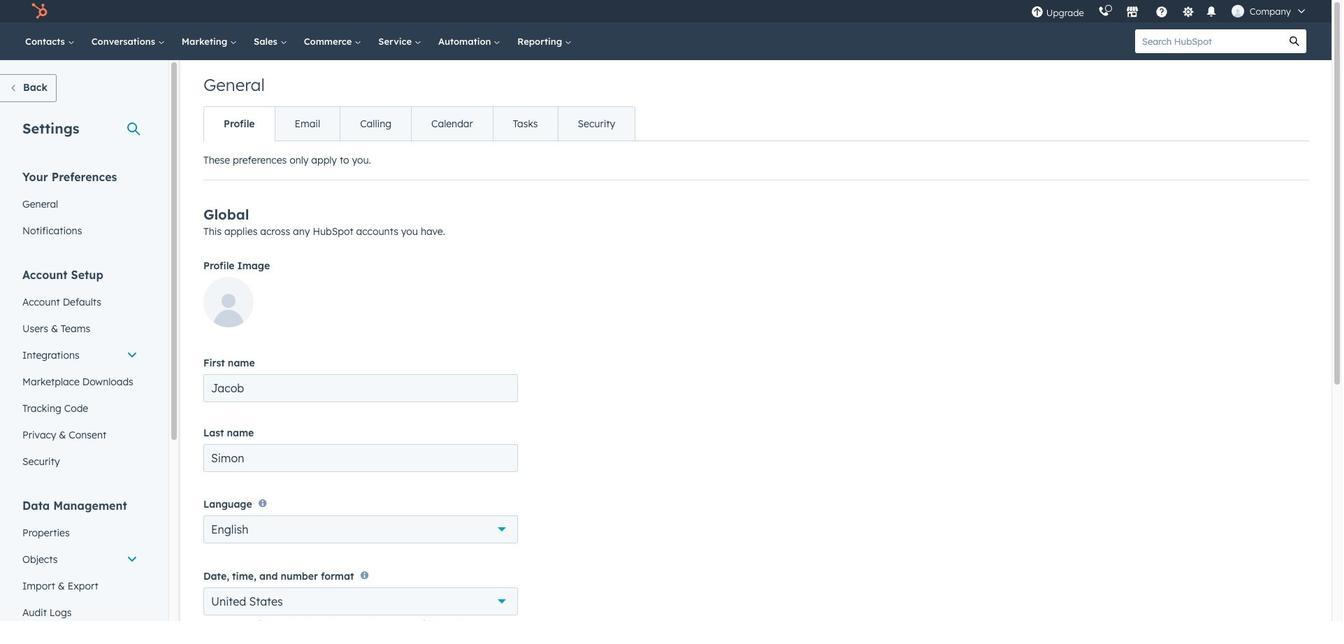 Task type: locate. For each thing, give the bounding box(es) containing it.
menu
[[1024, 0, 1316, 22]]

None text field
[[204, 444, 518, 472]]

navigation
[[204, 106, 636, 141]]

account setup element
[[14, 267, 146, 475]]

None text field
[[204, 374, 518, 402]]

your preferences element
[[14, 169, 146, 244]]



Task type: vqa. For each thing, say whether or not it's contained in the screenshot.
THE PRESS TO SORT. Icon
no



Task type: describe. For each thing, give the bounding box(es) containing it.
marketplaces image
[[1127, 6, 1139, 19]]

Search HubSpot search field
[[1136, 29, 1283, 53]]

data management element
[[14, 498, 146, 621]]

jacob simon image
[[1232, 5, 1245, 17]]



